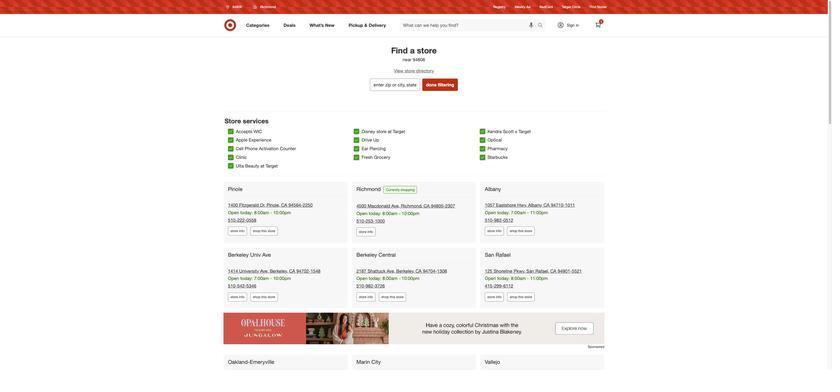 Task type: vqa. For each thing, say whether or not it's contained in the screenshot.
'30'
no



Task type: locate. For each thing, give the bounding box(es) containing it.
982- for albany
[[494, 218, 504, 223]]

982- inside '2187 shattuck ave, berkeley, ca 94704-1308 open today: 8:00am - 10:00pm 510-982-3726'
[[366, 284, 375, 289]]

8:00am up 1000
[[383, 211, 398, 217]]

shop this store down 0558
[[253, 229, 275, 234]]

today: inside 1414 university ave, berkeley, ca 94702-1548 open today: 7:00am - 10:00pm 510-542-5346
[[240, 276, 253, 282]]

store info down 510-982-3726 link
[[359, 295, 373, 300]]

directory
[[416, 68, 434, 74]]

this for san rafael
[[519, 295, 524, 300]]

ca right 'rafael,'
[[551, 269, 557, 274]]

shopping
[[401, 188, 415, 192]]

shop down 0558
[[253, 229, 261, 234]]

ca for richmond
[[424, 203, 430, 209]]

10:00pm down richmond,
[[402, 211, 420, 217]]

510- inside '2187 shattuck ave, berkeley, ca 94704-1308 open today: 8:00am - 10:00pm 510-982-3726'
[[357, 284, 366, 289]]

0 vertical spatial 7:00am
[[511, 210, 526, 216]]

ca inside 1414 university ave, berkeley, ca 94702-1548 open today: 7:00am - 10:00pm 510-542-5346
[[289, 269, 295, 274]]

shop down 0512
[[510, 229, 518, 234]]

1 horizontal spatial at
[[388, 129, 392, 134]]

marin
[[357, 359, 370, 366]]

Ulta Beauty at Target checkbox
[[228, 163, 234, 169]]

Apple Experience checkbox
[[228, 138, 234, 143]]

2 11:00pm from the top
[[530, 276, 548, 282]]

shop this store for san rafael
[[510, 295, 532, 300]]

berkeley, for berkeley central
[[397, 269, 415, 274]]

1 vertical spatial 94806
[[413, 57, 425, 63]]

- down 2187 shattuck ave, berkeley, ca 94704-1308 link
[[399, 276, 401, 282]]

shop this store for pinole
[[253, 229, 275, 234]]

1 horizontal spatial 982-
[[494, 218, 504, 223]]

ca inside 1057 eastshore hwy, albany, ca 94710-1011 open today: 7:00am - 11:00pm 510-982-0512
[[544, 203, 550, 208]]

11:00pm inside 125 shoreline pkwy, san rafael, ca 94901-5521 open today: 8:00am - 11:00pm 415-299-6112
[[530, 276, 548, 282]]

8:00am for pinole
[[254, 210, 269, 216]]

0 vertical spatial san
[[485, 252, 494, 258]]

today: down eastshore
[[497, 210, 510, 216]]

berkeley up 1414
[[228, 252, 249, 258]]

store down 253-
[[359, 230, 367, 234]]

7:00am inside 1057 eastshore hwy, albany, ca 94710-1011 open today: 7:00am - 11:00pm 510-982-0512
[[511, 210, 526, 216]]

510- inside 1400 fitzgerald dr, pinole, ca 94564-2250 open today: 8:00am - 10:00pm 510-222-0558
[[228, 218, 237, 223]]

store down '2187 shattuck ave, berkeley, ca 94704-1308 open today: 8:00am - 10:00pm 510-982-3726'
[[396, 295, 404, 300]]

Disney store at Target checkbox
[[354, 129, 360, 135]]

shop this store down 0512
[[510, 229, 532, 234]]

find left stores
[[590, 5, 596, 9]]

0 horizontal spatial find
[[391, 45, 408, 55]]

94806 inside dropdown button
[[233, 5, 242, 9]]

- down 1057 eastshore hwy, albany, ca 94710-1011 link
[[527, 210, 529, 216]]

stores
[[597, 5, 607, 9]]

shop
[[253, 229, 261, 234], [510, 229, 518, 234], [253, 295, 261, 300], [382, 295, 389, 300], [510, 295, 518, 300]]

shop this store button down 0558
[[251, 227, 278, 236]]

- for pinole
[[270, 210, 272, 216]]

berkeley,
[[270, 269, 288, 274], [397, 269, 415, 274]]

0 horizontal spatial 7:00am
[[254, 276, 269, 282]]

8:00am for berkeley central
[[383, 276, 398, 282]]

1 vertical spatial find
[[391, 45, 408, 55]]

10:00pm for berkeley univ ave
[[273, 276, 291, 282]]

7:00am down hwy, at the bottom right of the page
[[511, 210, 526, 216]]

1 11:00pm from the top
[[530, 210, 548, 216]]

shop this store down 5346
[[253, 295, 275, 300]]

shop down '3726'
[[382, 295, 389, 300]]

open for richmond
[[357, 211, 368, 217]]

today: inside 1057 eastshore hwy, albany, ca 94710-1011 open today: 7:00am - 11:00pm 510-982-0512
[[497, 210, 510, 216]]

ca right the pinole, on the left bottom of the page
[[281, 203, 287, 208]]

berkeley, inside '2187 shattuck ave, berkeley, ca 94704-1308 open today: 8:00am - 10:00pm 510-982-3726'
[[397, 269, 415, 274]]

san right pkwy,
[[527, 269, 534, 274]]

982- down eastshore
[[494, 218, 504, 223]]

1 horizontal spatial berkeley,
[[397, 269, 415, 274]]

ave, inside 4500 macdonald ave, richmond, ca 94805-2307 open today: 8:00am - 10:00pm 510-253-1000
[[392, 203, 400, 209]]

- inside 1414 university ave, berkeley, ca 94702-1548 open today: 7:00am - 10:00pm 510-542-5346
[[270, 276, 272, 282]]

store
[[417, 45, 437, 55], [405, 68, 415, 74], [377, 129, 387, 134], [231, 229, 238, 234], [268, 229, 275, 234], [488, 229, 495, 234], [525, 229, 532, 234], [359, 230, 367, 234], [231, 295, 238, 300], [268, 295, 275, 300], [359, 295, 367, 300], [396, 295, 404, 300], [488, 295, 495, 300], [525, 295, 532, 300]]

store info down 542-
[[231, 295, 245, 300]]

store info link down 542-
[[228, 293, 247, 302]]

982- down the shattuck
[[366, 284, 375, 289]]

richmond up 4500 on the bottom left of page
[[357, 186, 381, 192]]

open
[[228, 210, 239, 216], [485, 210, 496, 216], [357, 211, 368, 217], [228, 276, 239, 282], [357, 276, 368, 282], [485, 276, 496, 282]]

0 horizontal spatial 982-
[[366, 284, 375, 289]]

7:00am inside 1414 university ave, berkeley, ca 94702-1548 open today: 7:00am - 10:00pm 510-542-5346
[[254, 276, 269, 282]]

marin city
[[357, 359, 381, 366]]

1057
[[485, 203, 495, 208]]

today: down university
[[240, 276, 253, 282]]

0 vertical spatial 982-
[[494, 218, 504, 223]]

what's
[[310, 22, 324, 28]]

clinic
[[236, 155, 247, 160]]

ave, right university
[[260, 269, 269, 274]]

0 horizontal spatial at
[[261, 163, 264, 169]]

Cell Phone Activation Counter checkbox
[[228, 146, 234, 152]]

10:00pm down 2187 shattuck ave, berkeley, ca 94704-1308 link
[[402, 276, 420, 282]]

find for stores
[[590, 5, 596, 9]]

done filtering button
[[423, 79, 458, 91]]

shop this store button for pinole
[[251, 227, 278, 236]]

macdonald
[[368, 203, 390, 209]]

store down 1414 university ave, berkeley, ca 94702-1548 open today: 7:00am - 10:00pm 510-542-5346
[[268, 295, 275, 300]]

ave, left richmond,
[[392, 203, 400, 209]]

- inside '2187 shattuck ave, berkeley, ca 94704-1308 open today: 8:00am - 10:00pm 510-982-3726'
[[399, 276, 401, 282]]

berkeley, for berkeley univ ave
[[270, 269, 288, 274]]

what's new link
[[305, 19, 342, 31]]

ave, inside 1414 university ave, berkeley, ca 94702-1548 open today: 7:00am - 10:00pm 510-542-5346
[[260, 269, 269, 274]]

2 berkeley from the left
[[357, 252, 377, 258]]

1 horizontal spatial 94806
[[413, 57, 425, 63]]

0 horizontal spatial richmond
[[260, 5, 276, 9]]

info for pinole
[[239, 229, 245, 234]]

today: down the shattuck
[[369, 276, 381, 282]]

0 vertical spatial 94806
[[233, 5, 242, 9]]

shop down 5346
[[253, 295, 261, 300]]

store right a
[[417, 45, 437, 55]]

ca inside 1400 fitzgerald dr, pinole, ca 94564-2250 open today: 8:00am - 10:00pm 510-222-0558
[[281, 203, 287, 208]]

ca for albany
[[544, 203, 550, 208]]

Clinic checkbox
[[228, 155, 234, 160]]

info for berkeley univ ave
[[239, 295, 245, 300]]

find up near
[[391, 45, 408, 55]]

ad
[[527, 5, 531, 9]]

store info link down 222-
[[228, 227, 247, 236]]

store inside group
[[377, 129, 387, 134]]

8:00am down dr,
[[254, 210, 269, 216]]

510- down the 2187
[[357, 284, 366, 289]]

4500 macdonald ave, richmond, ca 94805-2307 link
[[357, 203, 455, 209]]

510- inside 1414 university ave, berkeley, ca 94702-1548 open today: 7:00am - 10:00pm 510-542-5346
[[228, 284, 237, 289]]

store right view
[[405, 68, 415, 74]]

store info for richmond
[[359, 230, 373, 234]]

store info down 510-982-0512 link
[[488, 229, 502, 234]]

8:00am
[[254, 210, 269, 216], [383, 211, 398, 217], [383, 276, 398, 282], [511, 276, 526, 282]]

store info for berkeley central
[[359, 295, 373, 300]]

shop this store button for san rafael
[[508, 293, 535, 302]]

ca inside 4500 macdonald ave, richmond, ca 94805-2307 open today: 8:00am - 10:00pm 510-253-1000
[[424, 203, 430, 209]]

shop this store for albany
[[510, 229, 532, 234]]

ave, for berkeley univ ave
[[260, 269, 269, 274]]

1414 university ave, berkeley, ca 94702-1548 open today: 7:00am - 10:00pm 510-542-5346
[[228, 269, 321, 289]]

open down the 2187
[[357, 276, 368, 282]]

store up up at the top of the page
[[377, 129, 387, 134]]

open down 1400
[[228, 210, 239, 216]]

san rafael
[[485, 252, 511, 258]]

shop this store down '3726'
[[382, 295, 404, 300]]

1 vertical spatial richmond
[[357, 186, 381, 192]]

10:00pm down 1414 university ave, berkeley, ca 94702-1548 link
[[273, 276, 291, 282]]

ca for berkeley central
[[416, 269, 422, 274]]

today:
[[240, 210, 253, 216], [497, 210, 510, 216], [369, 211, 381, 217], [240, 276, 253, 282], [369, 276, 381, 282], [497, 276, 510, 282]]

0 vertical spatial richmond
[[260, 5, 276, 9]]

ave, right the shattuck
[[387, 269, 395, 274]]

shop this store
[[253, 229, 275, 234], [510, 229, 532, 234], [253, 295, 275, 300], [382, 295, 404, 300], [510, 295, 532, 300]]

1 vertical spatial 7:00am
[[254, 276, 269, 282]]

info down 299-
[[496, 295, 502, 300]]

ca right albany,
[[544, 203, 550, 208]]

0 horizontal spatial berkeley
[[228, 252, 249, 258]]

emeryville
[[250, 359, 274, 366]]

today: for albany
[[497, 210, 510, 216]]

0 vertical spatial 11:00pm
[[530, 210, 548, 216]]

8:00am up '3726'
[[383, 276, 398, 282]]

this down 1057 eastshore hwy, albany, ca 94710-1011 open today: 7:00am - 11:00pm 510-982-0512
[[519, 229, 524, 234]]

beauty
[[245, 163, 259, 169]]

pickup & delivery link
[[344, 19, 393, 31]]

find stores
[[590, 5, 607, 9]]

0 horizontal spatial berkeley,
[[270, 269, 288, 274]]

ave, inside '2187 shattuck ave, berkeley, ca 94704-1308 open today: 8:00am - 10:00pm 510-982-3726'
[[387, 269, 395, 274]]

1 horizontal spatial 7:00am
[[511, 210, 526, 216]]

today: down shoreline
[[497, 276, 510, 282]]

1 vertical spatial at
[[261, 163, 264, 169]]

target circle
[[562, 5, 581, 9]]

shop for pinole
[[253, 229, 261, 234]]

store info link down 253-
[[357, 228, 376, 237]]

982- inside 1057 eastshore hwy, albany, ca 94710-1011 open today: 7:00am - 11:00pm 510-982-0512
[[494, 218, 504, 223]]

8:00am inside '2187 shattuck ave, berkeley, ca 94704-1308 open today: 8:00am - 10:00pm 510-982-3726'
[[383, 276, 398, 282]]

1 horizontal spatial find
[[590, 5, 596, 9]]

today: down "macdonald" on the left
[[369, 211, 381, 217]]

fresh grocery
[[362, 155, 390, 160]]

today: inside '2187 shattuck ave, berkeley, ca 94704-1308 open today: 8:00am - 10:00pm 510-982-3726'
[[369, 276, 381, 282]]

store down 510-982-3726 link
[[359, 295, 367, 300]]

univ
[[250, 252, 261, 258]]

store info for berkeley univ ave
[[231, 295, 245, 300]]

today: inside 4500 macdonald ave, richmond, ca 94805-2307 open today: 8:00am - 10:00pm 510-253-1000
[[369, 211, 381, 217]]

open inside 4500 macdonald ave, richmond, ca 94805-2307 open today: 8:00am - 10:00pm 510-253-1000
[[357, 211, 368, 217]]

94806
[[233, 5, 242, 9], [413, 57, 425, 63]]

- down '125 shoreline pkwy, san rafael, ca 94901-5521' link
[[527, 276, 529, 282]]

store info down 222-
[[231, 229, 245, 234]]

at right beauty
[[261, 163, 264, 169]]

today: inside 1400 fitzgerald dr, pinole, ca 94564-2250 open today: 8:00am - 10:00pm 510-222-0558
[[240, 210, 253, 216]]

this down '2187 shattuck ave, berkeley, ca 94704-1308 open today: 8:00am - 10:00pm 510-982-3726'
[[390, 295, 395, 300]]

oakland-emeryville
[[228, 359, 274, 366]]

open inside 1057 eastshore hwy, albany, ca 94710-1011 open today: 7:00am - 11:00pm 510-982-0512
[[485, 210, 496, 216]]

info down 510-982-3726 link
[[368, 295, 373, 300]]

94564-
[[289, 203, 303, 208]]

store
[[225, 117, 241, 125]]

10:00pm down the pinole, on the left bottom of the page
[[273, 210, 291, 216]]

shop down 6112
[[510, 295, 518, 300]]

10:00pm inside 1414 university ave, berkeley, ca 94702-1548 open today: 7:00am - 10:00pm 510-542-5346
[[273, 276, 291, 282]]

disney store at target
[[362, 129, 405, 134]]

oakland-
[[228, 359, 250, 366]]

ca left the 94805- in the right of the page
[[424, 203, 430, 209]]

shop for berkeley central
[[382, 295, 389, 300]]

94806 button
[[222, 2, 248, 12]]

open for pinole
[[228, 210, 239, 216]]

berkeley, down ave
[[270, 269, 288, 274]]

optical
[[488, 137, 502, 143]]

1 vertical spatial 982-
[[366, 284, 375, 289]]

open inside 1414 university ave, berkeley, ca 94702-1548 open today: 7:00am - 10:00pm 510-542-5346
[[228, 276, 239, 282]]

8:00am inside 1400 fitzgerald dr, pinole, ca 94564-2250 open today: 8:00am - 10:00pm 510-222-0558
[[254, 210, 269, 216]]

510- down 1400
[[228, 218, 237, 223]]

510- down 1057
[[485, 218, 494, 223]]

berkeley univ ave
[[228, 252, 271, 258]]

open down 1057
[[485, 210, 496, 216]]

san
[[485, 252, 494, 258], [527, 269, 534, 274]]

7:00am up 5346
[[254, 276, 269, 282]]

target
[[562, 5, 571, 9], [393, 129, 405, 134], [519, 129, 531, 134], [266, 163, 278, 169]]

store info link for san rafael
[[485, 293, 504, 302]]

open down 4500 on the bottom left of page
[[357, 211, 368, 217]]

open for berkeley central
[[357, 276, 368, 282]]

510-542-5346 link
[[228, 284, 257, 289]]

2 berkeley, from the left
[[397, 269, 415, 274]]

categories
[[246, 22, 270, 28]]

marin city link
[[357, 359, 382, 366]]

at right the 'disney'
[[388, 129, 392, 134]]

or
[[393, 82, 397, 88]]

store info link down 299-
[[485, 293, 504, 302]]

this down 1400 fitzgerald dr, pinole, ca 94564-2250 open today: 8:00am - 10:00pm 510-222-0558
[[261, 229, 267, 234]]

10:00pm inside 1400 fitzgerald dr, pinole, ca 94564-2250 open today: 8:00am - 10:00pm 510-222-0558
[[273, 210, 291, 216]]

berkeley univ ave link
[[228, 252, 272, 259]]

- inside 1057 eastshore hwy, albany, ca 94710-1011 open today: 7:00am - 11:00pm 510-982-0512
[[527, 210, 529, 216]]

shop for albany
[[510, 229, 518, 234]]

this down 125 shoreline pkwy, san rafael, ca 94901-5521 open today: 8:00am - 11:00pm 415-299-6112
[[519, 295, 524, 300]]

ca for pinole
[[281, 203, 287, 208]]

info down 510-982-0512 link
[[496, 229, 502, 234]]

richmond
[[260, 5, 276, 9], [357, 186, 381, 192]]

store info down 299-
[[488, 295, 502, 300]]

open for albany
[[485, 210, 496, 216]]

richmond,
[[401, 203, 423, 209]]

11:00pm
[[530, 210, 548, 216], [530, 276, 548, 282]]

richmond up categories link
[[260, 5, 276, 9]]

- inside 1400 fitzgerald dr, pinole, ca 94564-2250 open today: 8:00am - 10:00pm 510-222-0558
[[270, 210, 272, 216]]

open inside '2187 shattuck ave, berkeley, ca 94704-1308 open today: 8:00am - 10:00pm 510-982-3726'
[[357, 276, 368, 282]]

info down 222-
[[239, 229, 245, 234]]

disney
[[362, 129, 375, 134]]

Drive Up checkbox
[[354, 138, 360, 143]]

shop this store button for berkeley univ ave
[[251, 293, 278, 302]]

94806 down a
[[413, 57, 425, 63]]

up
[[373, 137, 379, 143]]

shop this store button down 6112
[[508, 293, 535, 302]]

1 berkeley, from the left
[[270, 269, 288, 274]]

ear
[[362, 146, 368, 152]]

drive up
[[362, 137, 379, 143]]

info down 542-
[[239, 295, 245, 300]]

san left 'rafael'
[[485, 252, 494, 258]]

1 berkeley from the left
[[228, 252, 249, 258]]

510- inside 1057 eastshore hwy, albany, ca 94710-1011 open today: 7:00am - 11:00pm 510-982-0512
[[485, 218, 494, 223]]

0 vertical spatial at
[[388, 129, 392, 134]]

- for richmond
[[399, 211, 401, 217]]

at for store
[[388, 129, 392, 134]]

10:00pm inside '2187 shattuck ave, berkeley, ca 94704-1308 open today: 8:00am - 10:00pm 510-982-3726'
[[402, 276, 420, 282]]

- down 1414 university ave, berkeley, ca 94702-1548 link
[[270, 276, 272, 282]]

1 horizontal spatial berkeley
[[357, 252, 377, 258]]

510- for berkeley central
[[357, 284, 366, 289]]

1 horizontal spatial san
[[527, 269, 534, 274]]

253-
[[366, 218, 375, 224]]

registry link
[[493, 5, 506, 9]]

510- inside 4500 macdonald ave, richmond, ca 94805-2307 open today: 8:00am - 10:00pm 510-253-1000
[[357, 218, 366, 224]]

done
[[426, 82, 437, 88]]

4500 macdonald ave, richmond, ca 94805-2307 open today: 8:00am - 10:00pm 510-253-1000
[[357, 203, 455, 224]]

510- down 4500 on the bottom left of page
[[357, 218, 366, 224]]

1 vertical spatial 11:00pm
[[530, 276, 548, 282]]

shop this store button down 5346
[[251, 293, 278, 302]]

at for beauty
[[261, 163, 264, 169]]

info down 253-
[[368, 230, 373, 234]]

store info down 253-
[[359, 230, 373, 234]]

dr,
[[260, 203, 266, 208]]

- for berkeley univ ave
[[270, 276, 272, 282]]

4500
[[357, 203, 367, 209]]

ca inside '2187 shattuck ave, berkeley, ca 94704-1308 open today: 8:00am - 10:00pm 510-982-3726'
[[416, 269, 422, 274]]

11:00pm down albany,
[[530, 210, 548, 216]]

open inside 1400 fitzgerald dr, pinole, ca 94564-2250 open today: 8:00am - 10:00pm 510-222-0558
[[228, 210, 239, 216]]

0 vertical spatial find
[[590, 5, 596, 9]]

weekly
[[515, 5, 526, 9]]

510-
[[228, 218, 237, 223], [485, 218, 494, 223], [357, 218, 366, 224], [228, 284, 237, 289], [357, 284, 366, 289]]

8:00am inside 4500 macdonald ave, richmond, ca 94805-2307 open today: 8:00am - 10:00pm 510-253-1000
[[383, 211, 398, 217]]

store services group
[[228, 127, 606, 171]]

delivery
[[369, 22, 386, 28]]

ca for berkeley univ ave
[[289, 269, 295, 274]]

today: down fitzgerald
[[240, 210, 253, 216]]

store down 125 shoreline pkwy, san rafael, ca 94901-5521 open today: 8:00am - 11:00pm 415-299-6112
[[525, 295, 532, 300]]

apple
[[236, 137, 248, 143]]

10:00pm inside 4500 macdonald ave, richmond, ca 94805-2307 open today: 8:00am - 10:00pm 510-253-1000
[[402, 211, 420, 217]]

0 horizontal spatial san
[[485, 252, 494, 258]]

a
[[410, 45, 415, 55]]

shop this store button for berkeley central
[[379, 293, 406, 302]]

ave, for richmond
[[392, 203, 400, 209]]

info
[[239, 229, 245, 234], [496, 229, 502, 234], [368, 230, 373, 234], [239, 295, 245, 300], [368, 295, 373, 300], [496, 295, 502, 300]]

8:00am down pkwy,
[[511, 276, 526, 282]]

10:00pm for pinole
[[273, 210, 291, 216]]

Pharmacy checkbox
[[480, 146, 486, 152]]

shop this store button down '3726'
[[379, 293, 406, 302]]

1 vertical spatial san
[[527, 269, 534, 274]]

fitzgerald
[[239, 203, 259, 208]]

berkeley, inside 1414 university ave, berkeley, ca 94702-1548 open today: 7:00am - 10:00pm 510-542-5346
[[270, 269, 288, 274]]

shop this store button down 0512
[[508, 227, 535, 236]]

- inside 125 shoreline pkwy, san rafael, ca 94901-5521 open today: 8:00am - 11:00pm 415-299-6112
[[527, 276, 529, 282]]

what's new
[[310, 22, 335, 28]]

store info link for albany
[[485, 227, 504, 236]]

berkeley for berkeley univ ave
[[228, 252, 249, 258]]

8:00am inside 125 shoreline pkwy, san rafael, ca 94901-5521 open today: 8:00am - 11:00pm 415-299-6112
[[511, 276, 526, 282]]

today: for berkeley univ ave
[[240, 276, 253, 282]]

pinole link
[[228, 186, 244, 193]]

- down 4500 macdonald ave, richmond, ca 94805-2307 link
[[399, 211, 401, 217]]

this down 1414 university ave, berkeley, ca 94702-1548 open today: 7:00am - 10:00pm 510-542-5346
[[261, 295, 267, 300]]

299-
[[494, 284, 504, 289]]

- inside 4500 macdonald ave, richmond, ca 94805-2307 open today: 8:00am - 10:00pm 510-253-1000
[[399, 211, 401, 217]]

store info link for berkeley central
[[357, 293, 376, 302]]

2307
[[445, 203, 455, 209]]

find inside find a store near 94806
[[391, 45, 408, 55]]

ave
[[262, 252, 271, 258]]

1057 eastshore hwy, albany, ca 94710-1011 link
[[485, 203, 575, 208]]

san inside 125 shoreline pkwy, san rafael, ca 94901-5521 open today: 8:00am - 11:00pm 415-299-6112
[[527, 269, 534, 274]]

0 horizontal spatial 94806
[[233, 5, 242, 9]]

510- for pinole
[[228, 218, 237, 223]]

open up the 415-
[[485, 276, 496, 282]]

510- down 1414
[[228, 284, 237, 289]]

shop this store down 6112
[[510, 295, 532, 300]]

2187 shattuck ave, berkeley, ca 94704-1308 open today: 8:00am - 10:00pm 510-982-3726
[[357, 269, 447, 289]]



Task type: describe. For each thing, give the bounding box(es) containing it.
eastshore
[[496, 203, 516, 208]]

510- for albany
[[485, 218, 494, 223]]

city,
[[398, 82, 406, 88]]

enter zip or city, state
[[374, 82, 417, 88]]

1400 fitzgerald dr, pinole, ca 94564-2250 link
[[228, 203, 313, 208]]

enter zip or city, state button
[[370, 79, 420, 91]]

2187 shattuck ave, berkeley, ca 94704-1308 link
[[357, 269, 447, 274]]

hwy,
[[518, 203, 527, 208]]

store down 542-
[[231, 295, 238, 300]]

11:00pm inside 1057 eastshore hwy, albany, ca 94710-1011 open today: 7:00am - 11:00pm 510-982-0512
[[530, 210, 548, 216]]

today: for richmond
[[369, 211, 381, 217]]

sign
[[567, 23, 575, 27]]

cell phone activation counter
[[236, 146, 296, 152]]

2187
[[357, 269, 367, 274]]

Accepts WIC checkbox
[[228, 129, 234, 135]]

1414
[[228, 269, 238, 274]]

510- for richmond
[[357, 218, 366, 224]]

510-982-0512 link
[[485, 218, 514, 223]]

experience
[[249, 137, 272, 143]]

new
[[325, 22, 335, 28]]

3726
[[375, 284, 385, 289]]

shop this store for berkeley central
[[382, 295, 404, 300]]

- for albany
[[527, 210, 529, 216]]

city
[[372, 359, 381, 366]]

deals link
[[279, 19, 303, 31]]

10:00pm for berkeley central
[[402, 276, 420, 282]]

store info for pinole
[[231, 229, 245, 234]]

target for ulta beauty at target
[[266, 163, 278, 169]]

2
[[601, 20, 602, 23]]

vallejo link
[[485, 359, 501, 366]]

richmond button
[[250, 2, 279, 12]]

university
[[239, 269, 259, 274]]

piercing
[[370, 146, 386, 152]]

pharmacy
[[488, 146, 508, 152]]

What can we help you find? suggestions appear below search field
[[400, 19, 539, 31]]

this for berkeley central
[[390, 295, 395, 300]]

ulta beauty at target
[[236, 163, 278, 169]]

Ear Piercing checkbox
[[354, 146, 360, 152]]

this for albany
[[519, 229, 524, 234]]

- for berkeley central
[[399, 276, 401, 282]]

ave, for berkeley central
[[387, 269, 395, 274]]

store down 510-982-0512 link
[[488, 229, 495, 234]]

94806 inside find a store near 94806
[[413, 57, 425, 63]]

registry
[[493, 5, 506, 9]]

shop this store for berkeley univ ave
[[253, 295, 275, 300]]

542-
[[237, 284, 247, 289]]

510- for berkeley univ ave
[[228, 284, 237, 289]]

berkeley central
[[357, 252, 396, 258]]

Starbucks checkbox
[[480, 155, 486, 160]]

apple experience
[[236, 137, 272, 143]]

pickup
[[349, 22, 363, 28]]

Fresh Grocery checkbox
[[354, 155, 360, 160]]

8:00am for richmond
[[383, 211, 398, 217]]

weekly ad link
[[515, 5, 531, 9]]

0512
[[504, 218, 514, 223]]

510-982-3726 link
[[357, 284, 385, 289]]

today: for berkeley central
[[369, 276, 381, 282]]

2 link
[[592, 19, 605, 31]]

circle
[[572, 5, 581, 9]]

510-253-1000 link
[[357, 218, 385, 224]]

Optical checkbox
[[480, 138, 486, 143]]

1400 fitzgerald dr, pinole, ca 94564-2250 open today: 8:00am - 10:00pm 510-222-0558
[[228, 203, 313, 223]]

redcard link
[[540, 5, 553, 9]]

store down the 415-
[[488, 295, 495, 300]]

2250
[[303, 203, 313, 208]]

target for disney store at target
[[393, 129, 405, 134]]

x
[[515, 129, 518, 134]]

info for albany
[[496, 229, 502, 234]]

rafael
[[496, 252, 511, 258]]

store down 1057 eastshore hwy, albany, ca 94710-1011 open today: 7:00am - 11:00pm 510-982-0512
[[525, 229, 532, 234]]

open for berkeley univ ave
[[228, 276, 239, 282]]

deals
[[284, 22, 296, 28]]

view
[[394, 68, 404, 74]]

1011
[[565, 203, 575, 208]]

415-299-6112 link
[[485, 284, 514, 289]]

sign in link
[[553, 19, 588, 31]]

services
[[243, 117, 269, 125]]

advertisement region
[[224, 313, 605, 345]]

7:00am for albany
[[511, 210, 526, 216]]

richmond inside dropdown button
[[260, 5, 276, 9]]

store inside 'link'
[[405, 68, 415, 74]]

this for berkeley univ ave
[[261, 295, 267, 300]]

open inside 125 shoreline pkwy, san rafael, ca 94901-5521 open today: 8:00am - 11:00pm 415-299-6112
[[485, 276, 496, 282]]

0558
[[247, 218, 257, 223]]

store down 1400 fitzgerald dr, pinole, ca 94564-2250 open today: 8:00am - 10:00pm 510-222-0558
[[268, 229, 275, 234]]

ulta
[[236, 163, 244, 169]]

Kendra Scott x Target checkbox
[[480, 129, 486, 135]]

store info for albany
[[488, 229, 502, 234]]

kendra scott x target
[[488, 129, 531, 134]]

store info link for pinole
[[228, 227, 247, 236]]

7:00am for berkeley univ ave
[[254, 276, 269, 282]]

zip
[[386, 82, 391, 88]]

94702-
[[297, 269, 311, 274]]

store info link for richmond
[[357, 228, 376, 237]]

sign in
[[567, 23, 579, 27]]

125
[[485, 269, 493, 274]]

today: inside 125 shoreline pkwy, san rafael, ca 94901-5521 open today: 8:00am - 11:00pm 415-299-6112
[[497, 276, 510, 282]]

albany link
[[485, 186, 502, 193]]

pinole,
[[267, 203, 280, 208]]

store down 222-
[[231, 229, 238, 234]]

shop for berkeley univ ave
[[253, 295, 261, 300]]

state
[[407, 82, 417, 88]]

accepts wic
[[236, 129, 262, 134]]

scott
[[503, 129, 514, 134]]

today: for pinole
[[240, 210, 253, 216]]

this for pinole
[[261, 229, 267, 234]]

info for richmond
[[368, 230, 373, 234]]

store inside find a store near 94806
[[417, 45, 437, 55]]

store info for san rafael
[[488, 295, 502, 300]]

ca inside 125 shoreline pkwy, san rafael, ca 94901-5521 open today: 8:00am - 11:00pm 415-299-6112
[[551, 269, 557, 274]]

sponsored
[[588, 345, 605, 349]]

target for kendra scott x target
[[519, 129, 531, 134]]

store info link for berkeley univ ave
[[228, 293, 247, 302]]

1000
[[375, 218, 385, 224]]

search button
[[535, 19, 549, 33]]

5521
[[572, 269, 582, 274]]

albany
[[485, 186, 501, 192]]

find stores link
[[590, 5, 607, 9]]

info for berkeley central
[[368, 295, 373, 300]]

berkeley for berkeley central
[[357, 252, 377, 258]]

1 horizontal spatial richmond
[[357, 186, 381, 192]]

fresh
[[362, 155, 373, 160]]

filtering
[[438, 82, 454, 88]]

san rafael link
[[485, 252, 512, 259]]

shop for san rafael
[[510, 295, 518, 300]]

find for a
[[391, 45, 408, 55]]

shoreline
[[494, 269, 513, 274]]

wic
[[254, 129, 262, 134]]

1400
[[228, 203, 238, 208]]

ear piercing
[[362, 146, 386, 152]]

central
[[379, 252, 396, 258]]

albany,
[[528, 203, 543, 208]]

activation
[[259, 146, 279, 152]]

redcard
[[540, 5, 553, 9]]

shop this store button for albany
[[508, 227, 535, 236]]

info for san rafael
[[496, 295, 502, 300]]

counter
[[280, 146, 296, 152]]

982- for berkeley central
[[366, 284, 375, 289]]

94901-
[[558, 269, 572, 274]]

10:00pm for richmond
[[402, 211, 420, 217]]



